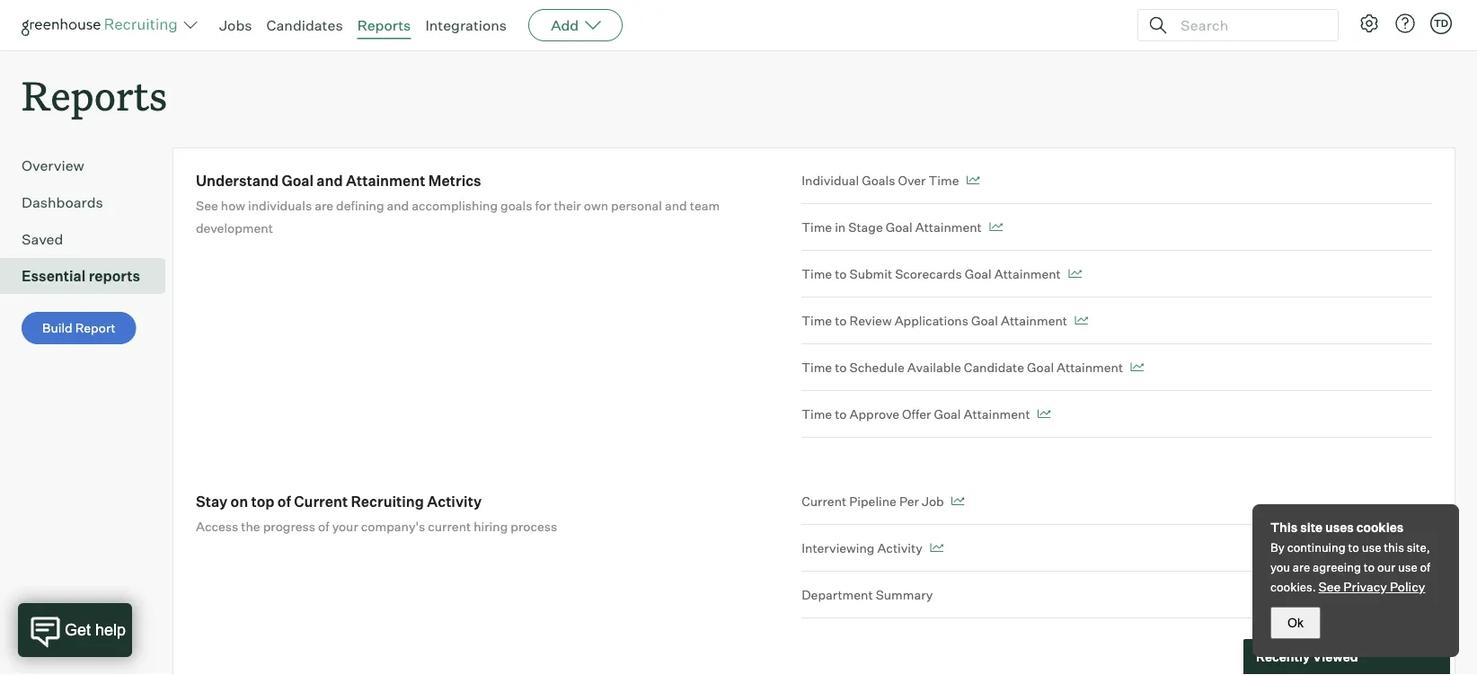 Task type: locate. For each thing, give the bounding box(es) containing it.
1 horizontal spatial are
[[1293, 560, 1311, 574]]

to left our
[[1364, 560, 1375, 574]]

0 horizontal spatial are
[[315, 197, 334, 213]]

current inside the stay on top of current recruiting activity access the progress of your company's current hiring process
[[294, 492, 348, 510]]

reports right candidates
[[357, 16, 411, 34]]

goal up individuals
[[282, 171, 314, 189]]

0 horizontal spatial activity
[[427, 492, 482, 510]]

essential reports link
[[22, 265, 158, 287]]

greenhouse recruiting image
[[22, 14, 183, 36]]

to left submit
[[835, 266, 847, 282]]

reports
[[357, 16, 411, 34], [22, 68, 167, 121]]

icon chart image for individual goals over time
[[967, 176, 980, 185]]

0 horizontal spatial of
[[278, 492, 291, 510]]

and right defining
[[387, 197, 409, 213]]

icon chart image for time to schedule available candidate goal attainment
[[1131, 363, 1144, 372]]

2 horizontal spatial of
[[1421, 560, 1431, 574]]

0 vertical spatial see
[[196, 197, 218, 213]]

integrations link
[[425, 16, 507, 34]]

0 horizontal spatial see
[[196, 197, 218, 213]]

to for submit
[[835, 266, 847, 282]]

goal
[[282, 171, 314, 189], [886, 219, 913, 235], [965, 266, 992, 282], [972, 313, 999, 328], [1027, 359, 1054, 375], [934, 406, 961, 422]]

of right top at bottom
[[278, 492, 291, 510]]

goal right candidate
[[1027, 359, 1054, 375]]

are
[[315, 197, 334, 213], [1293, 560, 1311, 574]]

see left how
[[196, 197, 218, 213]]

0 vertical spatial use
[[1362, 540, 1382, 555]]

1 vertical spatial are
[[1293, 560, 1311, 574]]

attainment
[[346, 171, 426, 189], [916, 219, 982, 235], [995, 266, 1061, 282], [1001, 313, 1068, 328], [1057, 359, 1124, 375], [964, 406, 1031, 422]]

see down agreeing
[[1319, 579, 1341, 595]]

activity up current
[[427, 492, 482, 510]]

and up defining
[[317, 171, 343, 189]]

td
[[1434, 17, 1449, 29]]

by continuing to use this site, you are agreeing to our use of cookies.
[[1271, 540, 1431, 594]]

0 horizontal spatial use
[[1362, 540, 1382, 555]]

the
[[241, 518, 260, 534]]

to left approve
[[835, 406, 847, 422]]

interviewing
[[802, 540, 875, 556]]

are right you
[[1293, 560, 1311, 574]]

configure image
[[1359, 13, 1381, 34]]

interviewing activity
[[802, 540, 923, 556]]

defining
[[336, 197, 384, 213]]

of down site, on the right bottom of the page
[[1421, 560, 1431, 574]]

department summary link
[[802, 572, 1433, 619]]

time for time to schedule available candidate goal attainment
[[802, 359, 832, 375]]

saved link
[[22, 228, 158, 250]]

jobs link
[[219, 16, 252, 34]]

icon chart image for time to approve offer goal attainment
[[1038, 410, 1051, 419]]

reports
[[89, 267, 140, 285]]

use
[[1362, 540, 1382, 555], [1399, 560, 1418, 574]]

time to review applications goal attainment
[[802, 313, 1068, 328]]

development
[[196, 220, 273, 236]]

see privacy policy
[[1319, 579, 1426, 595]]

1 vertical spatial reports
[[22, 68, 167, 121]]

current pipeline per job
[[802, 493, 944, 509]]

1 vertical spatial activity
[[878, 540, 923, 556]]

td button
[[1427, 9, 1456, 38]]

0 vertical spatial reports
[[357, 16, 411, 34]]

agreeing
[[1313, 560, 1362, 574]]

schedule
[[850, 359, 905, 375]]

2 horizontal spatial and
[[665, 197, 687, 213]]

to left schedule
[[835, 359, 847, 375]]

company's
[[361, 518, 425, 534]]

time left approve
[[802, 406, 832, 422]]

individuals
[[248, 197, 312, 213]]

jobs
[[219, 16, 252, 34]]

1 vertical spatial of
[[318, 518, 330, 534]]

pipeline
[[850, 493, 897, 509]]

are left defining
[[315, 197, 334, 213]]

approve
[[850, 406, 900, 422]]

to left review
[[835, 313, 847, 328]]

current
[[294, 492, 348, 510], [802, 493, 847, 509]]

over
[[898, 172, 926, 188]]

icon chart image for current pipeline per job
[[952, 497, 965, 506]]

use up policy
[[1399, 560, 1418, 574]]

of left the your
[[318, 518, 330, 534]]

goal up candidate
[[972, 313, 999, 328]]

ok button
[[1271, 607, 1321, 639]]

to down 'uses'
[[1349, 540, 1360, 555]]

build
[[42, 320, 72, 336]]

and left team
[[665, 197, 687, 213]]

time left schedule
[[802, 359, 832, 375]]

0 vertical spatial activity
[[427, 492, 482, 510]]

stay
[[196, 492, 228, 510]]

use down cookies
[[1362, 540, 1382, 555]]

activity
[[427, 492, 482, 510], [878, 540, 923, 556]]

and
[[317, 171, 343, 189], [387, 197, 409, 213], [665, 197, 687, 213]]

icon chart image
[[967, 176, 980, 185], [989, 223, 1003, 232], [1069, 269, 1082, 278], [1075, 316, 1089, 325], [1131, 363, 1144, 372], [1038, 410, 1051, 419], [952, 497, 965, 506], [930, 544, 944, 553]]

time left in
[[802, 219, 832, 235]]

0 vertical spatial are
[[315, 197, 334, 213]]

metrics
[[429, 171, 481, 189]]

current up the your
[[294, 492, 348, 510]]

time left review
[[802, 313, 832, 328]]

this
[[1384, 540, 1405, 555]]

1 horizontal spatial see
[[1319, 579, 1341, 595]]

Search text field
[[1177, 12, 1322, 38]]

reports down greenhouse recruiting image
[[22, 68, 167, 121]]

0 horizontal spatial current
[[294, 492, 348, 510]]

viewed
[[1313, 649, 1359, 665]]

current
[[428, 518, 471, 534]]

on
[[231, 492, 248, 510]]

1 horizontal spatial activity
[[878, 540, 923, 556]]

1 horizontal spatial use
[[1399, 560, 1418, 574]]

2 vertical spatial of
[[1421, 560, 1431, 574]]

integrations
[[425, 16, 507, 34]]

dashboards link
[[22, 192, 158, 213]]

to
[[835, 266, 847, 282], [835, 313, 847, 328], [835, 359, 847, 375], [835, 406, 847, 422], [1349, 540, 1360, 555], [1364, 560, 1375, 574]]

time
[[929, 172, 959, 188], [802, 219, 832, 235], [802, 266, 832, 282], [802, 313, 832, 328], [802, 359, 832, 375], [802, 406, 832, 422]]

see
[[196, 197, 218, 213], [1319, 579, 1341, 595]]

access
[[196, 518, 238, 534]]

time left submit
[[802, 266, 832, 282]]

goal inside understand goal and attainment metrics see how individuals are defining and accomplishing goals for their own personal and team development
[[282, 171, 314, 189]]

activity up summary
[[878, 540, 923, 556]]

current up interviewing
[[802, 493, 847, 509]]

hiring
[[474, 518, 508, 534]]

progress
[[263, 518, 316, 534]]



Task type: describe. For each thing, give the bounding box(es) containing it.
offer
[[903, 406, 932, 422]]

uses
[[1326, 520, 1354, 535]]

you
[[1271, 560, 1291, 574]]

goal right scorecards
[[965, 266, 992, 282]]

time for time to approve offer goal attainment
[[802, 406, 832, 422]]

are inside understand goal and attainment metrics see how individuals are defining and accomplishing goals for their own personal and team development
[[315, 197, 334, 213]]

candidates link
[[267, 16, 343, 34]]

stage
[[849, 219, 883, 235]]

how
[[221, 197, 245, 213]]

goals
[[501, 197, 533, 213]]

understand
[[196, 171, 279, 189]]

department
[[802, 587, 873, 602]]

available
[[908, 359, 962, 375]]

time to approve offer goal attainment
[[802, 406, 1031, 422]]

1 vertical spatial use
[[1399, 560, 1418, 574]]

goal right stage
[[886, 219, 913, 235]]

individual
[[802, 172, 859, 188]]

add button
[[529, 9, 623, 41]]

submit
[[850, 266, 893, 282]]

to for review
[[835, 313, 847, 328]]

applications
[[895, 313, 969, 328]]

per
[[900, 493, 919, 509]]

icon chart image for time in stage goal attainment
[[989, 223, 1003, 232]]

candidate
[[964, 359, 1025, 375]]

essential reports
[[22, 267, 140, 285]]

1 horizontal spatial of
[[318, 518, 330, 534]]

icon chart image for time to review applications goal attainment
[[1075, 316, 1089, 325]]

are inside by continuing to use this site, you are agreeing to our use of cookies.
[[1293, 560, 1311, 574]]

report
[[75, 320, 116, 336]]

overview
[[22, 157, 84, 175]]

td button
[[1431, 13, 1453, 34]]

team
[[690, 197, 720, 213]]

add
[[551, 16, 579, 34]]

reports link
[[357, 16, 411, 34]]

overview link
[[22, 155, 158, 176]]

recruiting
[[351, 492, 424, 510]]

cookies
[[1357, 520, 1404, 535]]

see privacy policy link
[[1319, 579, 1426, 595]]

in
[[835, 219, 846, 235]]

to for schedule
[[835, 359, 847, 375]]

our
[[1378, 560, 1396, 574]]

dashboards
[[22, 193, 103, 211]]

1 horizontal spatial current
[[802, 493, 847, 509]]

to for approve
[[835, 406, 847, 422]]

stay on top of current recruiting activity access the progress of your company's current hiring process
[[196, 492, 557, 534]]

goal right offer
[[934, 406, 961, 422]]

0 vertical spatial of
[[278, 492, 291, 510]]

by
[[1271, 540, 1285, 555]]

time for time to submit scorecards goal attainment
[[802, 266, 832, 282]]

their
[[554, 197, 581, 213]]

privacy
[[1344, 579, 1388, 595]]

understand goal and attainment metrics see how individuals are defining and accomplishing goals for their own personal and team development
[[196, 171, 720, 236]]

time for time to review applications goal attainment
[[802, 313, 832, 328]]

department summary
[[802, 587, 933, 602]]

essential
[[22, 267, 86, 285]]

summary
[[876, 587, 933, 602]]

your
[[332, 518, 358, 534]]

time in stage goal attainment
[[802, 219, 982, 235]]

recently viewed
[[1257, 649, 1359, 665]]

see inside understand goal and attainment metrics see how individuals are defining and accomplishing goals for their own personal and team development
[[196, 197, 218, 213]]

top
[[251, 492, 275, 510]]

time to submit scorecards goal attainment
[[802, 266, 1061, 282]]

ok
[[1288, 616, 1304, 630]]

personal
[[611, 197, 662, 213]]

0 horizontal spatial reports
[[22, 68, 167, 121]]

time for time in stage goal attainment
[[802, 219, 832, 235]]

continuing
[[1288, 540, 1346, 555]]

this site uses cookies
[[1271, 520, 1404, 535]]

time right over
[[929, 172, 959, 188]]

time to schedule available candidate goal attainment
[[802, 359, 1124, 375]]

candidates
[[267, 16, 343, 34]]

individual goals over time
[[802, 172, 959, 188]]

job
[[922, 493, 944, 509]]

build report button
[[22, 312, 136, 344]]

attainment inside understand goal and attainment metrics see how individuals are defining and accomplishing goals for their own personal and team development
[[346, 171, 426, 189]]

icon chart image for interviewing activity
[[930, 544, 944, 553]]

accomplishing
[[412, 197, 498, 213]]

icon chart image for time to submit scorecards goal attainment
[[1069, 269, 1082, 278]]

activity inside the stay on top of current recruiting activity access the progress of your company's current hiring process
[[427, 492, 482, 510]]

process
[[511, 518, 557, 534]]

cookies.
[[1271, 580, 1317, 594]]

review
[[850, 313, 892, 328]]

0 horizontal spatial and
[[317, 171, 343, 189]]

of inside by continuing to use this site, you are agreeing to our use of cookies.
[[1421, 560, 1431, 574]]

recently
[[1257, 649, 1311, 665]]

this
[[1271, 520, 1298, 535]]

build report
[[42, 320, 116, 336]]

1 vertical spatial see
[[1319, 579, 1341, 595]]

scorecards
[[895, 266, 962, 282]]

goals
[[862, 172, 896, 188]]

1 horizontal spatial and
[[387, 197, 409, 213]]

own
[[584, 197, 609, 213]]

1 horizontal spatial reports
[[357, 16, 411, 34]]

policy
[[1390, 579, 1426, 595]]

site
[[1301, 520, 1323, 535]]

saved
[[22, 230, 63, 248]]



Task type: vqa. For each thing, say whether or not it's contained in the screenshot.
the TEST in Jane Davis has been in Application Review for more than 5 days TEST
no



